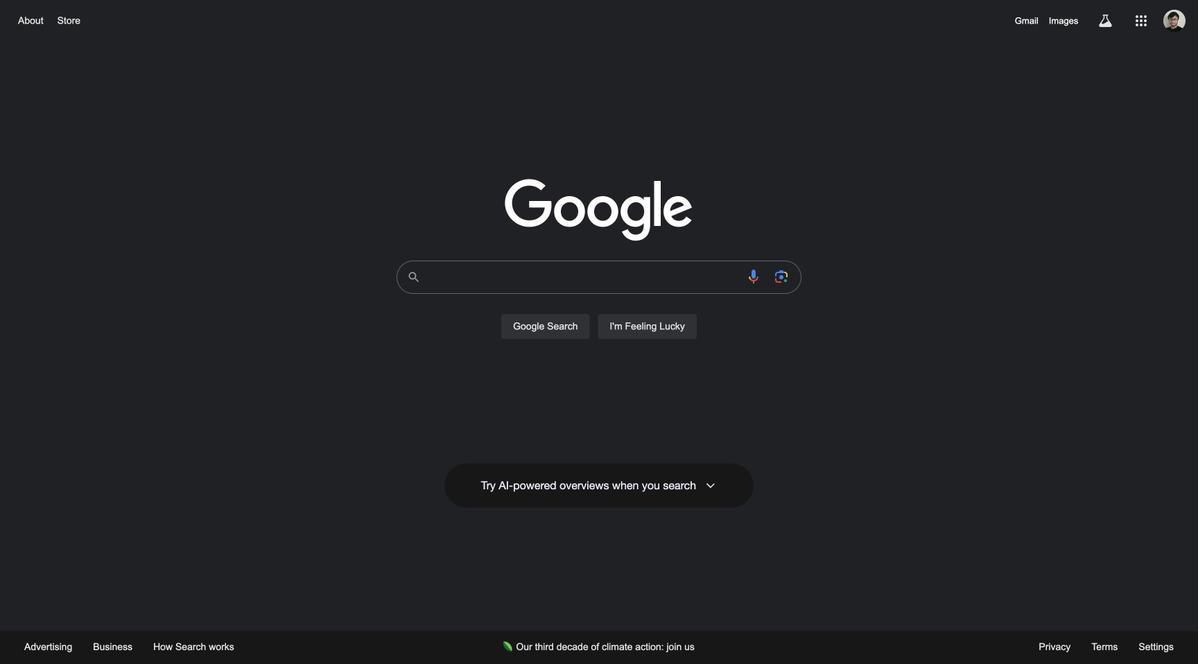 Task type: describe. For each thing, give the bounding box(es) containing it.
search by voice image
[[746, 268, 762, 285]]

Search text field
[[430, 262, 737, 293]]



Task type: vqa. For each thing, say whether or not it's contained in the screenshot.
THE SEARCH BY IMAGE
yes



Task type: locate. For each thing, give the bounding box(es) containing it.
None search field
[[14, 257, 1185, 355]]

search by image image
[[774, 268, 790, 285]]

search labs image
[[1098, 12, 1114, 29]]

google image
[[505, 179, 694, 243]]



